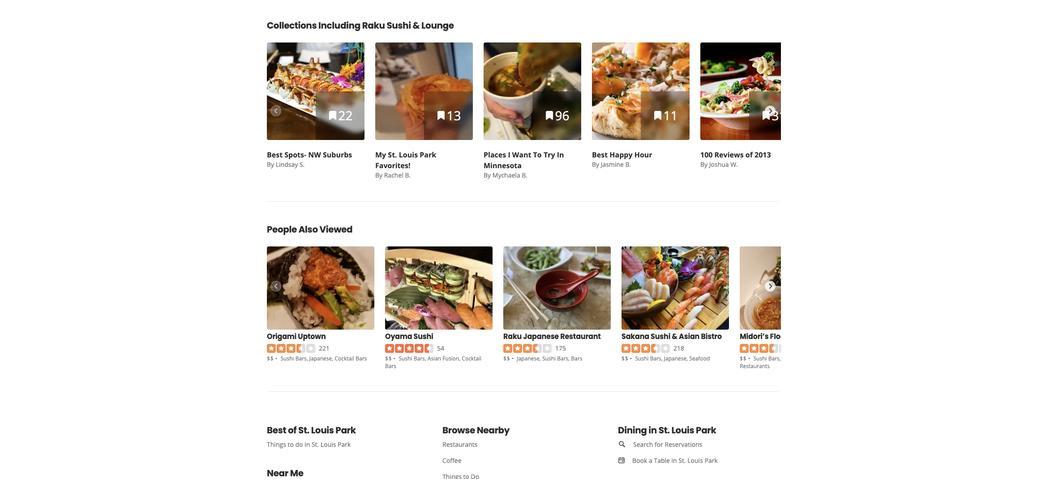 Task type: describe. For each thing, give the bounding box(es) containing it.
to
[[533, 150, 542, 160]]

fusion
[[443, 355, 459, 363]]

midori's
[[740, 332, 769, 342]]

in inside "best of st. louis park things to do in st. louis park"
[[305, 441, 310, 449]]

browse
[[443, 425, 475, 437]]

raku inside raku japanese restaurant link
[[503, 332, 522, 342]]

japanese down '221'
[[309, 355, 332, 363]]

mychaela
[[493, 171, 520, 180]]

7 , from the left
[[662, 355, 663, 363]]

places i want to try in minnesota by mychaela b.
[[484, 150, 564, 180]]

reservations
[[665, 441, 703, 449]]

next image for collections including raku sushi & lounge
[[766, 106, 775, 117]]

book a table in st. louis park
[[633, 457, 718, 465]]

cocktail inside cocktail bars
[[462, 355, 482, 363]]

100
[[701, 150, 713, 160]]

including
[[319, 19, 361, 32]]

people
[[267, 223, 297, 236]]

next image for people also viewed
[[766, 281, 775, 292]]

coffee link
[[435, 453, 604, 469]]

dining in st. louis park
[[618, 425, 716, 437]]

of inside "best of st. louis park things to do in st. louis park"
[[288, 425, 297, 437]]

suburbs
[[323, 150, 352, 160]]

96
[[555, 107, 570, 124]]

by inside best happy hour by jasmine b.
[[592, 160, 599, 169]]

w.
[[731, 160, 738, 169]]

want
[[512, 150, 531, 160]]

3 , from the left
[[425, 355, 426, 363]]

japanese down 218
[[664, 355, 687, 363]]

i
[[508, 150, 511, 160]]

best happy hour image
[[592, 42, 690, 140]]

st. down reservations
[[679, 457, 686, 465]]

sushi bars , asian fusion ,
[[399, 355, 462, 363]]

11
[[664, 107, 678, 124]]

in
[[557, 150, 564, 160]]

nearby
[[477, 425, 510, 437]]

lindsay
[[276, 160, 298, 169]]

b. inside places i want to try in minnesota by mychaela b.
[[522, 171, 528, 180]]

4 , from the left
[[459, 355, 461, 363]]

by inside my st. louis park favorites! by rachel b.
[[375, 171, 383, 180]]

best for 11
[[592, 150, 608, 160]]

sushi down "midori's"
[[754, 355, 767, 363]]

$$ for oyama sushi
[[385, 355, 392, 363]]

restaurants inside restaurants link
[[443, 441, 478, 449]]

b. inside best happy hour by jasmine b.
[[626, 160, 631, 169]]

places
[[484, 150, 506, 160]]

sushi bars ,
[[754, 355, 782, 363]]

0 vertical spatial in
[[649, 425, 657, 437]]

for
[[655, 441, 663, 449]]

asian for bistro
[[679, 332, 700, 342]]

categories element for midori's
[[740, 355, 827, 370]]

st. right do
[[312, 441, 319, 449]]

cocktail bars
[[385, 355, 482, 370]]

3.5 star rating image for raku
[[503, 344, 552, 353]]

best spots- nw suburbs by lindsay s.
[[267, 150, 352, 169]]

collections including raku sushi & lounge
[[267, 19, 454, 32]]

218
[[674, 344, 684, 353]]

hour
[[635, 150, 652, 160]]

st. up search for reservations
[[659, 425, 670, 437]]

best for 22
[[267, 150, 283, 160]]

1 horizontal spatial &
[[672, 332, 678, 342]]

restaurants link
[[435, 437, 604, 453]]

origami
[[267, 332, 297, 342]]

lounge
[[421, 19, 454, 32]]

sushi left "lounge" on the left
[[387, 19, 411, 32]]

places i want to try in minnesota image
[[484, 42, 581, 140]]

to
[[288, 441, 294, 449]]

b. inside my st. louis park favorites! by rachel b.
[[405, 171, 411, 180]]

my
[[375, 150, 386, 160]]

st. inside my st. louis park favorites! by rachel b.
[[388, 150, 397, 160]]

by inside places i want to try in minnesota by mychaela b.
[[484, 171, 491, 180]]

asian for fusion
[[428, 355, 441, 363]]

search for reservations link
[[611, 437, 787, 453]]

sushi up sushi bars , japanese , seafood
[[651, 332, 671, 342]]

18 search small image
[[618, 441, 626, 449]]

24 save v2 image for 11
[[653, 110, 664, 121]]

jasmine
[[601, 160, 624, 169]]

sushi bars , japanese , cocktail bars
[[281, 355, 367, 363]]

9 , from the left
[[780, 355, 781, 363]]

4 3.5 star rating image from the left
[[740, 344, 788, 353]]

sakana
[[622, 332, 649, 342]]

16 reservation v2 image
[[618, 457, 625, 465]]

minnesota
[[484, 161, 522, 171]]

do
[[295, 441, 303, 449]]

cafe
[[824, 332, 841, 342]]

rachel
[[384, 171, 404, 180]]

things to do in st. louis park link
[[260, 437, 428, 453]]

s.
[[300, 160, 305, 169]]

categories element for origami
[[281, 355, 367, 363]]

previous image for people
[[271, 281, 281, 292]]

sushi up 4.5 star rating image
[[414, 332, 433, 342]]

search
[[633, 441, 653, 449]]

221
[[319, 344, 330, 353]]

8 , from the left
[[687, 355, 688, 363]]

175
[[555, 344, 566, 353]]

best spots- nw suburbs image
[[267, 42, 365, 140]]

st. up do
[[298, 425, 309, 437]]

categories element for oyama
[[385, 355, 482, 370]]

a
[[649, 457, 653, 465]]

people also viewed
[[267, 223, 353, 236]]

coffee
[[443, 457, 462, 465]]

$$ for midori's floating world cafe
[[740, 355, 747, 363]]

happy
[[610, 150, 633, 160]]

seafood
[[690, 355, 710, 363]]

origami uptown link
[[267, 332, 326, 343]]

best inside "best of st. louis park things to do in st. louis park"
[[267, 425, 286, 437]]

oyama sushi
[[385, 332, 433, 342]]



Task type: vqa. For each thing, say whether or not it's contained in the screenshot.


Task type: locate. For each thing, give the bounding box(es) containing it.
previous image
[[271, 106, 281, 117], [271, 281, 281, 292]]

$$ down origami
[[267, 355, 274, 363]]

categories element down floating
[[740, 355, 827, 370]]

24 save v2 image
[[328, 110, 338, 121], [761, 110, 772, 121]]

nw
[[308, 150, 321, 160]]

best up things
[[267, 425, 286, 437]]

my st. louis park favorites! image
[[375, 42, 473, 140]]

things
[[267, 441, 286, 449]]

1 previous image from the top
[[271, 106, 281, 117]]

1 next image from the top
[[766, 106, 775, 117]]

by left lindsay
[[267, 160, 274, 169]]

0 horizontal spatial cocktail
[[335, 355, 354, 363]]

best of st. louis park things to do in st. louis park
[[267, 425, 356, 449]]

raku japanese restaurant
[[503, 332, 601, 342]]

categories element containing pop-up restaurants
[[740, 355, 827, 370]]

1 horizontal spatial restaurants
[[740, 363, 770, 370]]

book a table in st. louis park link
[[611, 453, 787, 469]]

categories element down 175
[[517, 355, 583, 363]]

3 3.5 star rating image from the left
[[622, 344, 670, 353]]

0 vertical spatial asian
[[679, 332, 700, 342]]

1 $$ from the left
[[267, 355, 274, 363]]

restaurants inside pop-up restaurants
[[740, 363, 770, 370]]

b. right mychaela
[[522, 171, 528, 180]]

5 , from the left
[[540, 355, 541, 363]]

1 vertical spatial &
[[672, 332, 678, 342]]

3.5 star rating image down origami uptown link
[[267, 344, 315, 353]]

$$ for origami uptown
[[267, 355, 274, 363]]

search for reservations
[[633, 441, 703, 449]]

1 vertical spatial in
[[305, 441, 310, 449]]

by left jasmine
[[592, 160, 599, 169]]

2 next image from the top
[[766, 281, 775, 292]]

b. down happy
[[626, 160, 631, 169]]

next image
[[766, 106, 775, 117], [766, 281, 775, 292]]

3.5 star rating image up japanese , sushi bars , bars
[[503, 344, 552, 353]]

24 save v2 image for 13
[[436, 110, 447, 121]]

raku
[[362, 19, 385, 32], [503, 332, 522, 342]]

1 horizontal spatial 24 save v2 image
[[544, 110, 555, 121]]

0 vertical spatial restaurants
[[740, 363, 770, 370]]

0 horizontal spatial raku
[[362, 19, 385, 32]]

4.5 star rating image
[[385, 344, 434, 353]]

1 horizontal spatial raku
[[503, 332, 522, 342]]

1 horizontal spatial b.
[[522, 171, 528, 180]]

best up lindsay
[[267, 150, 283, 160]]

24 save v2 image for 22
[[328, 110, 338, 121]]

0 vertical spatial &
[[413, 19, 420, 32]]

previous image for collections
[[271, 106, 281, 117]]

$$ down 4.5 star rating image
[[385, 355, 392, 363]]

$$ down "sakana"
[[622, 355, 629, 363]]

2 $$ from the left
[[385, 355, 392, 363]]

sushi down "sakana"
[[635, 355, 649, 363]]

2 horizontal spatial 24 save v2 image
[[653, 110, 664, 121]]

0 vertical spatial of
[[746, 150, 753, 160]]

1 vertical spatial asian
[[428, 355, 441, 363]]

of inside 100 reviews of 2013 by joshua w.
[[746, 150, 753, 160]]

st. up the favorites!
[[388, 150, 397, 160]]

3.5 star rating image
[[267, 344, 315, 353], [503, 344, 552, 353], [622, 344, 670, 353], [740, 344, 788, 353]]

sushi down origami
[[281, 355, 294, 363]]

categories element containing japanese
[[517, 355, 583, 363]]

$$ left japanese , sushi bars , bars
[[503, 355, 511, 363]]

world
[[801, 332, 823, 342]]

japanese , sushi bars , bars
[[517, 355, 583, 363]]

13
[[447, 107, 461, 124]]

1 horizontal spatial asian
[[679, 332, 700, 342]]

1 vertical spatial next image
[[766, 281, 775, 292]]

3.5 star rating image up "sushi bars ,"
[[740, 344, 788, 353]]

floating
[[770, 332, 800, 342]]

2013
[[755, 150, 771, 160]]

park inside my st. louis park favorites! by rachel b.
[[420, 150, 436, 160]]

sushi down 4.5 star rating image
[[399, 355, 412, 363]]

2 previous image from the top
[[271, 281, 281, 292]]

bars
[[296, 355, 307, 363], [356, 355, 367, 363], [414, 355, 425, 363], [557, 355, 569, 363], [571, 355, 583, 363], [650, 355, 662, 363], [769, 355, 780, 363], [385, 363, 396, 370]]

100 reviews of 2013 by joshua w.
[[701, 150, 771, 169]]

park
[[420, 150, 436, 160], [336, 425, 356, 437], [696, 425, 716, 437], [338, 441, 351, 449], [705, 457, 718, 465]]

origami uptown
[[267, 332, 326, 342]]

sushi
[[387, 19, 411, 32], [414, 332, 433, 342], [651, 332, 671, 342], [281, 355, 294, 363], [399, 355, 412, 363], [542, 355, 556, 363], [635, 355, 649, 363], [754, 355, 767, 363]]

by down 100
[[701, 160, 708, 169]]

1 , from the left
[[307, 355, 308, 363]]

in right do
[[305, 441, 310, 449]]

0 vertical spatial raku
[[362, 19, 385, 32]]

31
[[772, 107, 786, 124]]

in up for
[[649, 425, 657, 437]]

0 horizontal spatial in
[[305, 441, 310, 449]]

bistro
[[701, 332, 722, 342]]

restaurants down browse
[[443, 441, 478, 449]]

0 horizontal spatial 24 save v2 image
[[328, 110, 338, 121]]

100 reviews of 2013 image
[[701, 42, 798, 140]]

book
[[633, 457, 647, 465]]

sakana sushi & asian bistro
[[622, 332, 722, 342]]

bars inside cocktail bars
[[385, 363, 396, 370]]

dining
[[618, 425, 647, 437]]

1 vertical spatial previous image
[[271, 281, 281, 292]]

restaurant
[[560, 332, 601, 342]]

categories element down '221'
[[281, 355, 367, 363]]

b. right rachel
[[405, 171, 411, 180]]

louis
[[399, 150, 418, 160], [311, 425, 334, 437], [672, 425, 694, 437], [321, 441, 336, 449], [688, 457, 703, 465]]

midori's floating world cafe link
[[740, 332, 841, 343]]

by left rachel
[[375, 171, 383, 180]]

24 save v2 image for 31
[[761, 110, 772, 121]]

of left 2013
[[746, 150, 753, 160]]

1 horizontal spatial in
[[649, 425, 657, 437]]

best inside "best spots- nw suburbs by lindsay s."
[[267, 150, 283, 160]]

my st. louis park favorites! by rachel b.
[[375, 150, 436, 180]]

sakana sushi & asian bistro link
[[622, 332, 722, 343]]

by inside 100 reviews of 2013 by joshua w.
[[701, 160, 708, 169]]

japanese
[[523, 332, 559, 342], [309, 355, 332, 363], [517, 355, 540, 363], [664, 355, 687, 363]]

asian up 218
[[679, 332, 700, 342]]

54
[[437, 344, 444, 353]]

reviews
[[715, 150, 744, 160]]

favorites!
[[375, 161, 411, 171]]

categories element down 54
[[385, 355, 482, 370]]

categories element containing cocktail bars
[[385, 355, 482, 370]]

3.5 star rating image for sakana
[[622, 344, 670, 353]]

0 horizontal spatial asian
[[428, 355, 441, 363]]

2 3.5 star rating image from the left
[[503, 344, 552, 353]]

b.
[[626, 160, 631, 169], [405, 171, 411, 180], [522, 171, 528, 180]]

3 categories element from the left
[[517, 355, 583, 363]]

in
[[649, 425, 657, 437], [305, 441, 310, 449], [672, 457, 677, 465]]

by inside "best spots- nw suburbs by lindsay s."
[[267, 160, 274, 169]]

categories element for raku
[[517, 355, 583, 363]]

& up 218
[[672, 332, 678, 342]]

0 horizontal spatial &
[[413, 19, 420, 32]]

up
[[819, 355, 827, 363]]

collections
[[267, 19, 317, 32]]

24 save v2 image
[[436, 110, 447, 121], [544, 110, 555, 121], [653, 110, 664, 121]]

pop-
[[808, 355, 819, 363]]

2 24 save v2 image from the left
[[761, 110, 772, 121]]

3 24 save v2 image from the left
[[653, 110, 664, 121]]

0 horizontal spatial b.
[[405, 171, 411, 180]]

0 vertical spatial previous image
[[271, 106, 281, 117]]

uptown
[[298, 332, 326, 342]]

0 horizontal spatial of
[[288, 425, 297, 437]]

raku japanese restaurant link
[[503, 332, 601, 343]]

3 $$ from the left
[[503, 355, 511, 363]]

& left "lounge" on the left
[[413, 19, 420, 32]]

24 save v2 image for 96
[[544, 110, 555, 121]]

1 categories element from the left
[[281, 355, 367, 363]]

3.5 star rating image for origami
[[267, 344, 315, 353]]

0 vertical spatial next image
[[766, 106, 775, 117]]

2 horizontal spatial in
[[672, 457, 677, 465]]

try
[[544, 150, 555, 160]]

4 $$ from the left
[[622, 355, 629, 363]]

1 cocktail from the left
[[335, 355, 354, 363]]

best inside best happy hour by jasmine b.
[[592, 150, 608, 160]]

0 horizontal spatial restaurants
[[443, 441, 478, 449]]

4 categories element from the left
[[635, 355, 710, 363]]

sushi down 175
[[542, 355, 556, 363]]

asian down 54
[[428, 355, 441, 363]]

2 24 save v2 image from the left
[[544, 110, 555, 121]]

japanese up 175
[[523, 332, 559, 342]]

categories element
[[281, 355, 367, 363], [385, 355, 482, 370], [517, 355, 583, 363], [635, 355, 710, 363], [740, 355, 827, 370]]

0 horizontal spatial 24 save v2 image
[[436, 110, 447, 121]]

1 24 save v2 image from the left
[[328, 110, 338, 121]]

2 horizontal spatial b.
[[626, 160, 631, 169]]

24 save v2 image up suburbs
[[328, 110, 338, 121]]

raku right including
[[362, 19, 385, 32]]

oyama
[[385, 332, 412, 342]]

oyama sushi link
[[385, 332, 433, 343]]

1 vertical spatial of
[[288, 425, 297, 437]]

louis inside my st. louis park favorites! by rachel b.
[[399, 150, 418, 160]]

2 cocktail from the left
[[462, 355, 482, 363]]

categories element down 218
[[635, 355, 710, 363]]

3.5 star rating image down "sakana"
[[622, 344, 670, 353]]

$$ down "midori's"
[[740, 355, 747, 363]]

5 $$ from the left
[[740, 355, 747, 363]]

japanese down raku japanese restaurant link
[[517, 355, 540, 363]]

by down 'minnesota'
[[484, 171, 491, 180]]

1 horizontal spatial 24 save v2 image
[[761, 110, 772, 121]]

joshua
[[709, 160, 729, 169]]

$$
[[267, 355, 274, 363], [385, 355, 392, 363], [503, 355, 511, 363], [622, 355, 629, 363], [740, 355, 747, 363]]

1 3.5 star rating image from the left
[[267, 344, 315, 353]]

6 , from the left
[[569, 355, 570, 363]]

$$ for raku japanese restaurant
[[503, 355, 511, 363]]

asian inside 'sakana sushi & asian bistro' link
[[679, 332, 700, 342]]

sushi bars , japanese , seafood
[[635, 355, 710, 363]]

asian
[[679, 332, 700, 342], [428, 355, 441, 363]]

restaurants down "midori's"
[[740, 363, 770, 370]]

also
[[299, 223, 318, 236]]

,
[[307, 355, 308, 363], [332, 355, 333, 363], [425, 355, 426, 363], [459, 355, 461, 363], [540, 355, 541, 363], [569, 355, 570, 363], [662, 355, 663, 363], [687, 355, 688, 363], [780, 355, 781, 363]]

1 vertical spatial restaurants
[[443, 441, 478, 449]]

best happy hour by jasmine b.
[[592, 150, 652, 169]]

2 , from the left
[[332, 355, 333, 363]]

5 categories element from the left
[[740, 355, 827, 370]]

spots-
[[285, 150, 306, 160]]

pop-up restaurants
[[740, 355, 827, 370]]

1 24 save v2 image from the left
[[436, 110, 447, 121]]

1 horizontal spatial of
[[746, 150, 753, 160]]

cocktail
[[335, 355, 354, 363], [462, 355, 482, 363]]

categories element for sakana
[[635, 355, 710, 363]]

&
[[413, 19, 420, 32], [672, 332, 678, 342]]

$$ for sakana sushi & asian bistro
[[622, 355, 629, 363]]

best up jasmine
[[592, 150, 608, 160]]

raku up japanese , sushi bars , bars
[[503, 332, 522, 342]]

22
[[338, 107, 353, 124]]

2 categories element from the left
[[385, 355, 482, 370]]

browse nearby
[[443, 425, 510, 437]]

1 vertical spatial raku
[[503, 332, 522, 342]]

midori's floating world cafe
[[740, 332, 841, 342]]

by
[[267, 160, 274, 169], [592, 160, 599, 169], [701, 160, 708, 169], [375, 171, 383, 180], [484, 171, 491, 180]]

1 horizontal spatial cocktail
[[462, 355, 482, 363]]

24 save v2 image up 2013
[[761, 110, 772, 121]]

in right table
[[672, 457, 677, 465]]

2 vertical spatial in
[[672, 457, 677, 465]]

of up to
[[288, 425, 297, 437]]

table
[[654, 457, 670, 465]]

viewed
[[320, 223, 353, 236]]



